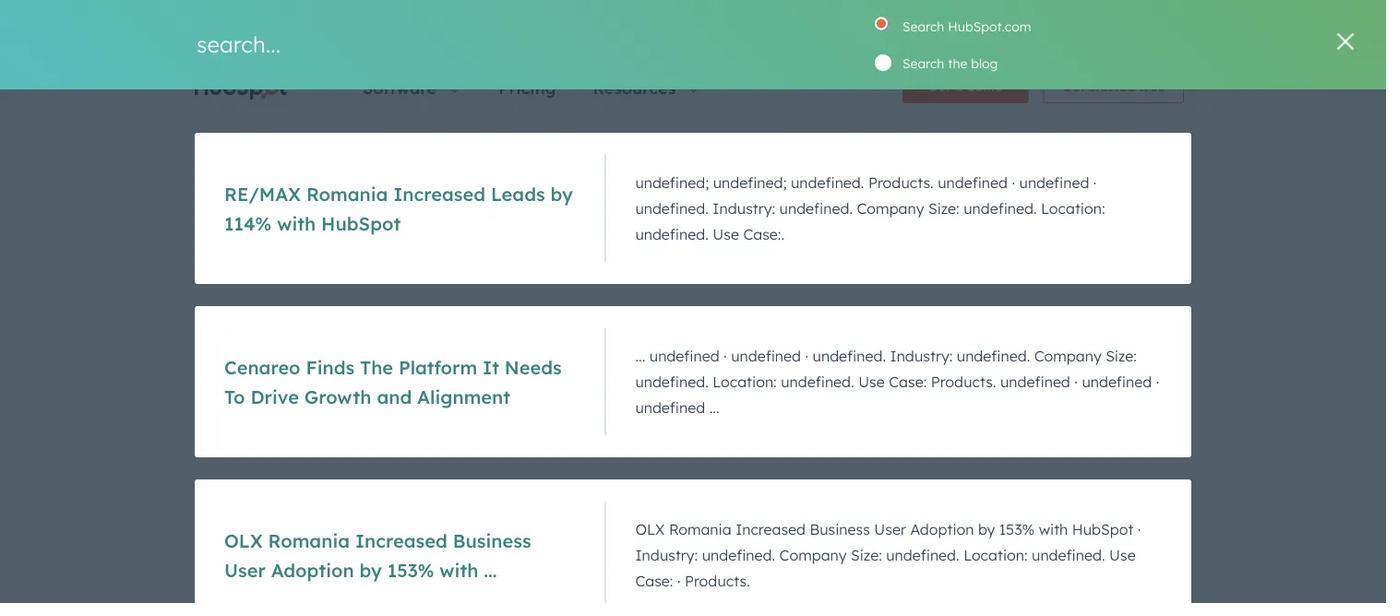 Task type: describe. For each thing, give the bounding box(es) containing it.
products. inside olx romania increased business user adoption by 153% with hubspot · industry: undefined. company size: undefined. location: undefined. use case: · products.
[[685, 572, 750, 591]]

size: inside 'undefined; undefined; undefined. products. undefined · undefined · undefined. industry: undefined. company size: undefined. location: undefined. use case:.'
[[928, 199, 959, 218]]

case:.
[[743, 225, 784, 244]]

153% for hubspot
[[999, 520, 1035, 539]]

industry: inside olx romania increased business user adoption by 153% with hubspot · industry: undefined. company size: undefined. location: undefined. use case: · products.
[[635, 546, 698, 565]]

blog
[[971, 55, 998, 72]]

products. inside ... undefined · undefined · undefined. industry: undefined. company size: undefined. location: undefined. use case: products. undefined · undefined · undefined ...
[[931, 373, 996, 391]]

re/max
[[224, 182, 301, 205]]

search... search field
[[195, 0, 865, 90]]

search for search the blog
[[902, 55, 944, 72]]

Search HubSpot.com radio
[[876, 19, 888, 31]]

finds
[[306, 356, 355, 379]]

cenareo finds the platform it needs to drive growth and alignment
[[224, 356, 562, 408]]

use inside olx romania increased business user adoption by 153% with hubspot · industry: undefined. company size: undefined. location: undefined. use case: · products.
[[1109, 546, 1136, 565]]

with for olx romania increased business user adoption by 153% with ...
[[440, 559, 478, 582]]

the
[[360, 356, 393, 379]]

romania for re/max romania increased leads by 114% with hubspot
[[306, 182, 388, 205]]

cenareo
[[224, 356, 300, 379]]

location: inside ... undefined · undefined · undefined. industry: undefined. company size: undefined. location: undefined. use case: products. undefined · undefined · undefined ...
[[713, 373, 777, 391]]

by inside re/max romania increased leads by 114% with hubspot
[[551, 182, 573, 205]]

adoption for hubspot
[[910, 520, 974, 539]]

olx romania increased business user adoption by 153% with ...
[[224, 529, 531, 582]]

case: inside olx romania increased business user adoption by 153% with hubspot · industry: undefined. company size: undefined. location: undefined. use case: · products.
[[635, 572, 673, 591]]

romania for olx romania increased business user adoption by 153% with hubspot · industry: undefined. company size: undefined. location: undefined. use case: · products.
[[669, 520, 731, 539]]

user for olx romania increased business user adoption by 153% with hubspot · industry: undefined. company size: undefined. location: undefined. use case: · products.
[[874, 520, 906, 539]]

needs
[[505, 356, 562, 379]]

it
[[483, 356, 499, 379]]

olx romania increased business user adoption by 153% with hubspot · industry: undefined. company size: undefined. location: undefined. use case: · products.
[[635, 520, 1141, 591]]

by for olx romania increased business user adoption by 153% with ...
[[359, 559, 382, 582]]

hubspot inside olx romania increased business user adoption by 153% with hubspot · industry: undefined. company size: undefined. location: undefined. use case: · products.
[[1072, 520, 1134, 539]]

size: inside ... undefined · undefined · undefined. industry: undefined. company size: undefined. location: undefined. use case: products. undefined · undefined · undefined ...
[[1106, 347, 1137, 365]]

increased for re/max romania increased leads by 114% with hubspot
[[393, 182, 485, 205]]

company inside 'undefined; undefined; undefined. products. undefined · undefined · undefined. industry: undefined. company size: undefined. location: undefined. use case:.'
[[857, 199, 924, 218]]

user for olx romania increased business user adoption by 153% with ...
[[224, 559, 266, 582]]

114%
[[224, 212, 272, 235]]

search the blog
[[902, 55, 998, 72]]

and
[[377, 385, 412, 408]]

re/max romania increased leads by 114% with hubspot
[[224, 182, 573, 235]]

... undefined · undefined · undefined. industry: undefined. company size: undefined. location: undefined. use case: products. undefined · undefined · undefined ...
[[635, 347, 1159, 417]]

2 undefined; from the left
[[713, 173, 787, 192]]

olx for olx romania increased business user adoption by 153% with hubspot · industry: undefined. company size: undefined. location: undefined. use case: · products.
[[635, 520, 665, 539]]

industry: inside 'undefined; undefined; undefined. products. undefined · undefined · undefined. industry: undefined. company size: undefined. location: undefined. use case:.'
[[713, 199, 775, 218]]

company inside ... undefined · undefined · undefined. industry: undefined. company size: undefined. location: undefined. use case: products. undefined · undefined · undefined ...
[[1034, 347, 1102, 365]]

with for olx romania increased business user adoption by 153% with hubspot · industry: undefined. company size: undefined. location: undefined. use case: · products.
[[1039, 520, 1068, 539]]

products. inside 'undefined; undefined; undefined. products. undefined · undefined · undefined. industry: undefined. company size: undefined. location: undefined. use case:.'
[[868, 173, 934, 192]]



Task type: vqa. For each thing, say whether or not it's contained in the screenshot.


Task type: locate. For each thing, give the bounding box(es) containing it.
0 vertical spatial case:
[[889, 373, 927, 391]]

increased inside re/max romania increased leads by 114% with hubspot
[[393, 182, 485, 205]]

search left the
[[902, 55, 944, 72]]

1 horizontal spatial olx
[[635, 520, 665, 539]]

increased inside "olx romania increased business user adoption by 153% with ..."
[[355, 529, 447, 552]]

undefined;
[[635, 173, 709, 192], [713, 173, 787, 192]]

user inside olx romania increased business user adoption by 153% with hubspot · industry: undefined. company size: undefined. location: undefined. use case: · products.
[[874, 520, 906, 539]]

2 vertical spatial products.
[[685, 572, 750, 591]]

business inside olx romania increased business user adoption by 153% with hubspot · industry: undefined. company size: undefined. location: undefined. use case: · products.
[[810, 520, 870, 539]]

153%
[[999, 520, 1035, 539], [387, 559, 434, 582]]

olx inside "olx romania increased business user adoption by 153% with ..."
[[224, 529, 263, 552]]

search for search hubspot.com
[[902, 18, 944, 34]]

2 search from the top
[[902, 55, 944, 72]]

olx
[[635, 520, 665, 539], [224, 529, 263, 552]]

1 horizontal spatial business
[[810, 520, 870, 539]]

2 vertical spatial with
[[440, 559, 478, 582]]

romania
[[306, 182, 388, 205], [669, 520, 731, 539], [268, 529, 350, 552]]

olx inside olx romania increased business user adoption by 153% with hubspot · industry: undefined. company size: undefined. location: undefined. use case: · products.
[[635, 520, 665, 539]]

1 horizontal spatial by
[[551, 182, 573, 205]]

0 vertical spatial with
[[277, 212, 316, 235]]

increased for olx romania increased business user adoption by 153% with ...
[[355, 529, 447, 552]]

0 vertical spatial adoption
[[910, 520, 974, 539]]

business inside "olx romania increased business user adoption by 153% with ..."
[[453, 529, 531, 552]]

company inside olx romania increased business user adoption by 153% with hubspot · industry: undefined. company size: undefined. location: undefined. use case: · products.
[[779, 546, 847, 565]]

size:
[[928, 199, 959, 218], [1106, 347, 1137, 365], [851, 546, 882, 565]]

location: inside 'undefined; undefined; undefined. products. undefined · undefined · undefined. industry: undefined. company size: undefined. location: undefined. use case:.'
[[1041, 199, 1105, 218]]

by
[[551, 182, 573, 205], [978, 520, 995, 539], [359, 559, 382, 582]]

undefined
[[938, 173, 1008, 192], [1019, 173, 1089, 192], [649, 347, 719, 365], [731, 347, 801, 365], [1000, 373, 1070, 391], [1082, 373, 1152, 391]]

2 horizontal spatial location:
[[1041, 199, 1105, 218]]

1 horizontal spatial 153%
[[999, 520, 1035, 539]]

2 horizontal spatial by
[[978, 520, 995, 539]]

1 vertical spatial use
[[858, 373, 885, 391]]

cenareo finds the platform it needs to drive growth and alignment link
[[224, 330, 575, 434]]

business for olx romania increased business user adoption by 153% with hubspot · industry: undefined. company size: undefined. location: undefined. use case: · products.
[[810, 520, 870, 539]]

hubspot
[[321, 212, 401, 235], [1072, 520, 1134, 539]]

0 vertical spatial search
[[902, 18, 944, 34]]

1 horizontal spatial adoption
[[910, 520, 974, 539]]

2 vertical spatial by
[[359, 559, 382, 582]]

1 vertical spatial industry:
[[890, 347, 953, 365]]

to
[[224, 385, 245, 408]]

... inside ... undefined · undefined · undefined. industry: undefined. company size: undefined. location: undefined. use case: products. undefined · undefined · undefined ...
[[635, 347, 645, 365]]

153% for ...
[[387, 559, 434, 582]]

1 vertical spatial 153%
[[387, 559, 434, 582]]

user inside "olx romania increased business user adoption by 153% with ..."
[[224, 559, 266, 582]]

hubspot inside re/max romania increased leads by 114% with hubspot
[[321, 212, 401, 235]]

153% inside olx romania increased business user adoption by 153% with hubspot · industry: undefined. company size: undefined. location: undefined. use case: · products.
[[999, 520, 1035, 539]]

2 vertical spatial industry:
[[635, 546, 698, 565]]

business
[[810, 520, 870, 539], [453, 529, 531, 552]]

153% inside "olx romania increased business user adoption by 153% with ..."
[[387, 559, 434, 582]]

increased for olx romania increased business user adoption by 153% with hubspot · industry: undefined. company size: undefined. location: undefined. use case: · products.
[[736, 520, 806, 539]]

0 horizontal spatial 153%
[[387, 559, 434, 582]]

0 vertical spatial products.
[[868, 173, 934, 192]]

·
[[1012, 173, 1015, 192], [1093, 173, 1097, 192], [724, 347, 727, 365], [805, 347, 809, 365], [1074, 373, 1078, 391], [1156, 373, 1159, 391], [1138, 520, 1141, 539], [677, 572, 681, 591]]

hubspot.com
[[948, 18, 1031, 34]]

1 vertical spatial company
[[1034, 347, 1102, 365]]

1 vertical spatial size:
[[1106, 347, 1137, 365]]

case: inside ... undefined · undefined · undefined. industry: undefined. company size: undefined. location: undefined. use case: products. undefined · undefined · undefined ...
[[889, 373, 927, 391]]

0 vertical spatial by
[[551, 182, 573, 205]]

0 horizontal spatial use
[[713, 225, 739, 244]]

0 vertical spatial 153%
[[999, 520, 1035, 539]]

1 undefined; from the left
[[635, 173, 709, 192]]

romania inside olx romania increased business user adoption by 153% with hubspot · industry: undefined. company size: undefined. location: undefined. use case: · products.
[[669, 520, 731, 539]]

1 horizontal spatial use
[[858, 373, 885, 391]]

1 horizontal spatial case:
[[889, 373, 927, 391]]

0 vertical spatial location:
[[1041, 199, 1105, 218]]

0 horizontal spatial with
[[277, 212, 316, 235]]

user
[[874, 520, 906, 539], [224, 559, 266, 582]]

use
[[713, 225, 739, 244], [858, 373, 885, 391], [1109, 546, 1136, 565]]

1 vertical spatial location:
[[713, 373, 777, 391]]

leads
[[491, 182, 545, 205]]

the
[[948, 55, 968, 72]]

alignment
[[417, 385, 510, 408]]

case:
[[889, 373, 927, 391], [635, 572, 673, 591]]

1 vertical spatial by
[[978, 520, 995, 539]]

2 vertical spatial size:
[[851, 546, 882, 565]]

1 horizontal spatial industry:
[[713, 199, 775, 218]]

by inside olx romania increased business user adoption by 153% with hubspot · industry: undefined. company size: undefined. location: undefined. use case: · products.
[[978, 520, 995, 539]]

1 horizontal spatial company
[[857, 199, 924, 218]]

0 horizontal spatial ...
[[484, 559, 497, 582]]

growth
[[304, 385, 371, 408]]

products.
[[868, 173, 934, 192], [931, 373, 996, 391], [685, 572, 750, 591]]

increased inside olx romania increased business user adoption by 153% with hubspot · industry: undefined. company size: undefined. location: undefined. use case: · products.
[[736, 520, 806, 539]]

by inside "olx romania increased business user adoption by 153% with ..."
[[359, 559, 382, 582]]

search right search hubspot.com radio
[[902, 18, 944, 34]]

re/max romania increased leads by 114% with hubspot link
[[224, 157, 575, 260]]

1 vertical spatial with
[[1039, 520, 1068, 539]]

romania inside "olx romania increased business user adoption by 153% with ..."
[[268, 529, 350, 552]]

adoption inside "olx romania increased business user adoption by 153% with ..."
[[271, 559, 354, 582]]

location:
[[1041, 199, 1105, 218], [713, 373, 777, 391], [964, 546, 1028, 565]]

0 horizontal spatial industry:
[[635, 546, 698, 565]]

2 horizontal spatial industry:
[[890, 347, 953, 365]]

0 horizontal spatial user
[[224, 559, 266, 582]]

2 vertical spatial company
[[779, 546, 847, 565]]

0 horizontal spatial location:
[[713, 373, 777, 391]]

1 horizontal spatial hubspot
[[1072, 520, 1134, 539]]

olx for olx romania increased business user adoption by 153% with ...
[[224, 529, 263, 552]]

search
[[902, 18, 944, 34], [902, 55, 944, 72]]

company
[[857, 199, 924, 218], [1034, 347, 1102, 365], [779, 546, 847, 565]]

0 horizontal spatial adoption
[[271, 559, 354, 582]]

0 vertical spatial ...
[[635, 347, 645, 365]]

0 horizontal spatial company
[[779, 546, 847, 565]]

0 horizontal spatial olx
[[224, 529, 263, 552]]

drive
[[250, 385, 299, 408]]

1 horizontal spatial user
[[874, 520, 906, 539]]

1 horizontal spatial undefined;
[[713, 173, 787, 192]]

1 horizontal spatial ...
[[635, 347, 645, 365]]

2 horizontal spatial with
[[1039, 520, 1068, 539]]

2 vertical spatial location:
[[964, 546, 1028, 565]]

location: inside olx romania increased business user adoption by 153% with hubspot · industry: undefined. company size: undefined. location: undefined. use case: · products.
[[964, 546, 1028, 565]]

0 horizontal spatial case:
[[635, 572, 673, 591]]

0 vertical spatial hubspot
[[321, 212, 401, 235]]

1 vertical spatial user
[[224, 559, 266, 582]]

0 vertical spatial user
[[874, 520, 906, 539]]

...
[[635, 347, 645, 365], [484, 559, 497, 582]]

increased
[[393, 182, 485, 205], [736, 520, 806, 539], [355, 529, 447, 552]]

1 vertical spatial adoption
[[271, 559, 354, 582]]

0 vertical spatial use
[[713, 225, 739, 244]]

0 horizontal spatial business
[[453, 529, 531, 552]]

size: inside olx romania increased business user adoption by 153% with hubspot · industry: undefined. company size: undefined. location: undefined. use case: · products.
[[851, 546, 882, 565]]

0 horizontal spatial undefined;
[[635, 173, 709, 192]]

0 horizontal spatial size:
[[851, 546, 882, 565]]

undefined; undefined; undefined. products. undefined · undefined · undefined. industry: undefined. company size: undefined. location: undefined. use case:.
[[635, 173, 1105, 244]]

romania for olx romania increased business user adoption by 153% with ...
[[268, 529, 350, 552]]

1 horizontal spatial location:
[[964, 546, 1028, 565]]

use inside 'undefined; undefined; undefined. products. undefined · undefined · undefined. industry: undefined. company size: undefined. location: undefined. use case:.'
[[713, 225, 739, 244]]

adoption inside olx romania increased business user adoption by 153% with hubspot · industry: undefined. company size: undefined. location: undefined. use case: · products.
[[910, 520, 974, 539]]

1 search from the top
[[902, 18, 944, 34]]

with inside "olx romania increased business user adoption by 153% with ..."
[[440, 559, 478, 582]]

search hubspot.com
[[902, 18, 1031, 34]]

undefined ...
[[635, 399, 719, 417]]

1 vertical spatial case:
[[635, 572, 673, 591]]

industry: inside ... undefined · undefined · undefined. industry: undefined. company size: undefined. location: undefined. use case: products. undefined · undefined · undefined ...
[[890, 347, 953, 365]]

2 horizontal spatial company
[[1034, 347, 1102, 365]]

2 horizontal spatial size:
[[1106, 347, 1137, 365]]

2 vertical spatial use
[[1109, 546, 1136, 565]]

0 vertical spatial size:
[[928, 199, 959, 218]]

by for olx romania increased business user adoption by 153% with hubspot · industry: undefined. company size: undefined. location: undefined. use case: · products.
[[978, 520, 995, 539]]

Search the blog radio
[[876, 56, 888, 68]]

adoption
[[910, 520, 974, 539], [271, 559, 354, 582]]

0 horizontal spatial by
[[359, 559, 382, 582]]

with inside re/max romania increased leads by 114% with hubspot
[[277, 212, 316, 235]]

... inside "olx romania increased business user adoption by 153% with ..."
[[484, 559, 497, 582]]

industry:
[[713, 199, 775, 218], [890, 347, 953, 365], [635, 546, 698, 565]]

business for olx romania increased business user adoption by 153% with ...
[[453, 529, 531, 552]]

olx romania increased business user adoption by 153% with ... link
[[224, 504, 575, 604]]

0 vertical spatial company
[[857, 199, 924, 218]]

adoption for ...
[[271, 559, 354, 582]]

0 horizontal spatial hubspot
[[321, 212, 401, 235]]

use inside ... undefined · undefined · undefined. industry: undefined. company size: undefined. location: undefined. use case: products. undefined · undefined · undefined ...
[[858, 373, 885, 391]]

1 vertical spatial ...
[[484, 559, 497, 582]]

2 horizontal spatial use
[[1109, 546, 1136, 565]]

1 horizontal spatial size:
[[928, 199, 959, 218]]

with
[[277, 212, 316, 235], [1039, 520, 1068, 539], [440, 559, 478, 582]]

1 vertical spatial hubspot
[[1072, 520, 1134, 539]]

1 vertical spatial products.
[[931, 373, 996, 391]]

1 vertical spatial search
[[902, 55, 944, 72]]

1 horizontal spatial with
[[440, 559, 478, 582]]

romania inside re/max romania increased leads by 114% with hubspot
[[306, 182, 388, 205]]

undefined.
[[791, 173, 864, 192], [635, 199, 709, 218], [779, 199, 853, 218], [964, 199, 1037, 218], [635, 225, 709, 244], [813, 347, 886, 365], [957, 347, 1030, 365], [635, 373, 709, 391], [781, 373, 854, 391], [702, 546, 775, 565], [886, 546, 959, 565], [1032, 546, 1105, 565]]

with inside olx romania increased business user adoption by 153% with hubspot · industry: undefined. company size: undefined. location: undefined. use case: · products.
[[1039, 520, 1068, 539]]

0 vertical spatial industry:
[[713, 199, 775, 218]]

platform
[[399, 356, 477, 379]]



